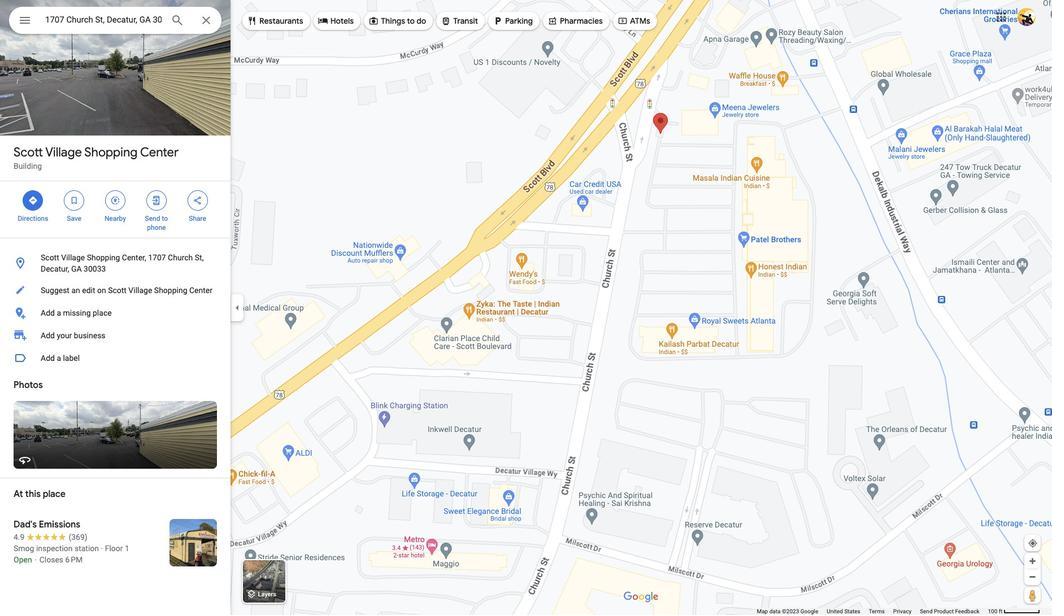Task type: vqa. For each thing, say whether or not it's contained in the screenshot.
Center within button
yes



Task type: locate. For each thing, give the bounding box(es) containing it.
2 vertical spatial add
[[41, 354, 55, 363]]

add a label
[[41, 354, 80, 363]]

your
[[57, 331, 72, 340]]

a inside add a missing place button
[[57, 309, 61, 318]]

terms button
[[869, 608, 885, 615]]


[[493, 15, 503, 27]]

 parking
[[493, 15, 533, 27]]

0 horizontal spatial center
[[140, 145, 179, 160]]

to
[[407, 16, 415, 26], [162, 215, 168, 223]]

center inside button
[[189, 286, 212, 295]]

open
[[14, 556, 32, 565]]

0 vertical spatial village
[[45, 145, 82, 160]]

village inside the scott village shopping center building
[[45, 145, 82, 160]]

scott village shopping center main content
[[0, 0, 231, 615]]

 transit
[[441, 15, 478, 27]]

zoom in image
[[1029, 557, 1037, 566]]

center up 
[[140, 145, 179, 160]]

village inside 'scott village shopping center, 1707 church st, decatur, ga 30033'
[[61, 253, 85, 262]]

footer inside the google maps element
[[757, 608, 988, 615]]

send
[[145, 215, 160, 223], [920, 609, 933, 615]]

this
[[25, 489, 41, 500]]

a
[[57, 309, 61, 318], [57, 354, 61, 363]]

google account: ben nelson  
(ben.nelson1980@gmail.com) image
[[1018, 8, 1036, 26]]

2 vertical spatial scott
[[108, 286, 127, 295]]

to inside the  things to do
[[407, 16, 415, 26]]

to up phone
[[162, 215, 168, 223]]

send inside send to phone
[[145, 215, 160, 223]]

a for missing
[[57, 309, 61, 318]]

a left label
[[57, 354, 61, 363]]

smog
[[14, 544, 34, 553]]

village for center,
[[61, 253, 85, 262]]

send inside button
[[920, 609, 933, 615]]

2 a from the top
[[57, 354, 61, 363]]

shopping up 30033
[[87, 253, 120, 262]]

a left the missing on the left bottom of the page
[[57, 309, 61, 318]]

 hotels
[[318, 15, 354, 27]]


[[441, 15, 451, 27]]

add
[[41, 309, 55, 318], [41, 331, 55, 340], [41, 354, 55, 363]]

building
[[14, 162, 42, 171]]

1 vertical spatial to
[[162, 215, 168, 223]]

0 vertical spatial scott
[[14, 145, 43, 160]]

inspection
[[36, 544, 73, 553]]

at this place
[[14, 489, 65, 500]]

shopping inside the scott village shopping center building
[[84, 145, 138, 160]]

shopping up 
[[84, 145, 138, 160]]

1 vertical spatial add
[[41, 331, 55, 340]]

0 vertical spatial add
[[41, 309, 55, 318]]

product
[[934, 609, 954, 615]]

4.9 stars 369 reviews image
[[14, 532, 87, 543]]

send up phone
[[145, 215, 160, 223]]

1 a from the top
[[57, 309, 61, 318]]

add inside button
[[41, 309, 55, 318]]

suggest an edit on scott village shopping center button
[[0, 279, 231, 302]]

0 vertical spatial send
[[145, 215, 160, 223]]

3 add from the top
[[41, 354, 55, 363]]

center down st,
[[189, 286, 212, 295]]

suggest an edit on scott village shopping center
[[41, 286, 212, 295]]

0 vertical spatial to
[[407, 16, 415, 26]]

⋅
[[34, 556, 37, 565]]

add your business
[[41, 331, 105, 340]]

1 horizontal spatial center
[[189, 286, 212, 295]]

scott for center,
[[41, 253, 59, 262]]

0 horizontal spatial to
[[162, 215, 168, 223]]

1 vertical spatial a
[[57, 354, 61, 363]]

shopping
[[84, 145, 138, 160], [87, 253, 120, 262], [154, 286, 187, 295]]

place right this in the bottom left of the page
[[43, 489, 65, 500]]

data
[[770, 609, 781, 615]]

add left the your at the left bottom
[[41, 331, 55, 340]]

1 horizontal spatial send
[[920, 609, 933, 615]]

google
[[801, 609, 818, 615]]

2 vertical spatial shopping
[[154, 286, 187, 295]]

center
[[140, 145, 179, 160], [189, 286, 212, 295]]

1 vertical spatial center
[[189, 286, 212, 295]]

station
[[75, 544, 99, 553]]

closes
[[39, 556, 63, 565]]

layers
[[258, 591, 276, 599]]

ga
[[71, 264, 82, 274]]

scott up decatur,
[[41, 253, 59, 262]]

2 vertical spatial village
[[128, 286, 152, 295]]

to inside send to phone
[[162, 215, 168, 223]]

village up  on the top of the page
[[45, 145, 82, 160]]

30033
[[84, 264, 106, 274]]

0 vertical spatial center
[[140, 145, 179, 160]]

scott up building
[[14, 145, 43, 160]]


[[318, 15, 328, 27]]

on
[[97, 286, 106, 295]]

add left label
[[41, 354, 55, 363]]

scott village shopping center building
[[14, 145, 179, 171]]

a inside add a label button
[[57, 354, 61, 363]]

emissions
[[39, 519, 80, 531]]

scott
[[14, 145, 43, 160], [41, 253, 59, 262], [108, 286, 127, 295]]

send product feedback
[[920, 609, 980, 615]]

©2023
[[782, 609, 799, 615]]

scott right on
[[108, 286, 127, 295]]

village up ga
[[61, 253, 85, 262]]

add for add a label
[[41, 354, 55, 363]]


[[247, 15, 257, 27]]

0 vertical spatial place
[[93, 309, 112, 318]]

scott inside the scott village shopping center building
[[14, 145, 43, 160]]

show your location image
[[1028, 539, 1038, 549]]

actions for scott village shopping center region
[[0, 181, 231, 238]]

add a missing place
[[41, 309, 112, 318]]

 atms
[[618, 15, 650, 27]]

0 vertical spatial shopping
[[84, 145, 138, 160]]

add inside button
[[41, 354, 55, 363]]

add your business link
[[0, 324, 231, 347]]

footer containing map data ©2023 google
[[757, 608, 988, 615]]

scott inside 'scott village shopping center, 1707 church st, decatur, ga 30033'
[[41, 253, 59, 262]]

shopping down church
[[154, 286, 187, 295]]

100 ft
[[988, 609, 1003, 615]]

1 vertical spatial shopping
[[87, 253, 120, 262]]

transit
[[453, 16, 478, 26]]

atms
[[630, 16, 650, 26]]

shopping for center,
[[87, 253, 120, 262]]

1 vertical spatial village
[[61, 253, 85, 262]]


[[151, 194, 162, 207]]

 button
[[9, 7, 41, 36]]

add down suggest
[[41, 309, 55, 318]]

shopping for center
[[84, 145, 138, 160]]

privacy
[[893, 609, 912, 615]]

0 vertical spatial a
[[57, 309, 61, 318]]


[[110, 194, 120, 207]]

share
[[189, 215, 206, 223]]

0 horizontal spatial send
[[145, 215, 160, 223]]

nearby
[[105, 215, 126, 223]]

scott for center
[[14, 145, 43, 160]]

1 add from the top
[[41, 309, 55, 318]]

photos
[[14, 380, 43, 391]]

place down on
[[93, 309, 112, 318]]

2 add from the top
[[41, 331, 55, 340]]

shopping inside button
[[154, 286, 187, 295]]

privacy button
[[893, 608, 912, 615]]

to left the do
[[407, 16, 415, 26]]

None field
[[45, 13, 162, 27]]

1 horizontal spatial place
[[93, 309, 112, 318]]

village down 'scott village shopping center, 1707 church st, decatur, ga 30033'
[[128, 286, 152, 295]]


[[69, 194, 79, 207]]


[[369, 15, 379, 27]]

1 horizontal spatial to
[[407, 16, 415, 26]]

1 vertical spatial place
[[43, 489, 65, 500]]

send to phone
[[145, 215, 168, 232]]

shopping inside 'scott village shopping center, 1707 church st, decatur, ga 30033'
[[87, 253, 120, 262]]

scott village shopping center, 1707 church st, decatur, ga 30033
[[41, 253, 204, 274]]

1 vertical spatial scott
[[41, 253, 59, 262]]

terms
[[869, 609, 885, 615]]

send left product
[[920, 609, 933, 615]]

1 vertical spatial send
[[920, 609, 933, 615]]

footer
[[757, 608, 988, 615]]



Task type: describe. For each thing, give the bounding box(es) containing it.
scott inside 'suggest an edit on scott village shopping center' button
[[108, 286, 127, 295]]

zoom out image
[[1029, 573, 1037, 582]]

1707
[[148, 253, 166, 262]]

send for send product feedback
[[920, 609, 933, 615]]

restaurants
[[259, 16, 303, 26]]

1707 Church St, Decatur, GA 30033 field
[[9, 7, 222, 34]]

 restaurants
[[247, 15, 303, 27]]

do
[[417, 16, 426, 26]]

floor
[[105, 544, 123, 553]]

center inside the scott village shopping center building
[[140, 145, 179, 160]]

an
[[71, 286, 80, 295]]

united states
[[827, 609, 861, 615]]

save
[[67, 215, 81, 223]]

map
[[757, 609, 768, 615]]


[[192, 194, 203, 207]]

google maps element
[[0, 0, 1052, 615]]

6 pm
[[65, 556, 83, 565]]

add a missing place button
[[0, 302, 231, 324]]

pharmacies
[[560, 16, 603, 26]]

dad's emissions
[[14, 519, 80, 531]]

send for send to phone
[[145, 215, 160, 223]]

·
[[101, 544, 103, 553]]

add for add a missing place
[[41, 309, 55, 318]]

map data ©2023 google
[[757, 609, 818, 615]]

 pharmacies
[[548, 15, 603, 27]]

add a label button
[[0, 347, 231, 370]]

none field inside 1707 church st, decatur, ga 30033 field
[[45, 13, 162, 27]]

united
[[827, 609, 843, 615]]

1
[[125, 544, 129, 553]]

label
[[63, 354, 80, 363]]

4.9
[[14, 533, 25, 542]]

village for center
[[45, 145, 82, 160]]

things
[[381, 16, 405, 26]]

collapse side panel image
[[231, 301, 244, 314]]


[[618, 15, 628, 27]]

at
[[14, 489, 23, 500]]

show street view coverage image
[[1025, 587, 1041, 604]]

center,
[[122, 253, 146, 262]]

100
[[988, 609, 998, 615]]

a for label
[[57, 354, 61, 363]]

feedback
[[955, 609, 980, 615]]

 search field
[[9, 7, 222, 36]]

decatur,
[[41, 264, 69, 274]]


[[28, 194, 38, 207]]

ft
[[999, 609, 1003, 615]]


[[548, 15, 558, 27]]

smog inspection station · floor 1 open ⋅ closes 6 pm
[[14, 544, 129, 565]]

(369)
[[69, 533, 87, 542]]

phone
[[147, 224, 166, 232]]

edit
[[82, 286, 95, 295]]

dad's
[[14, 519, 37, 531]]

business
[[74, 331, 105, 340]]

united states button
[[827, 608, 861, 615]]

place inside button
[[93, 309, 112, 318]]

 things to do
[[369, 15, 426, 27]]

0 horizontal spatial place
[[43, 489, 65, 500]]

hotels
[[330, 16, 354, 26]]

100 ft button
[[988, 609, 1040, 615]]

send product feedback button
[[920, 608, 980, 615]]


[[18, 12, 32, 28]]

scott village shopping center, 1707 church st, decatur, ga 30033 button
[[0, 248, 231, 279]]

missing
[[63, 309, 91, 318]]

directions
[[18, 215, 48, 223]]

states
[[845, 609, 861, 615]]

parking
[[505, 16, 533, 26]]

add for add your business
[[41, 331, 55, 340]]

village inside button
[[128, 286, 152, 295]]

st,
[[195, 253, 204, 262]]

suggest
[[41, 286, 69, 295]]

church
[[168, 253, 193, 262]]



